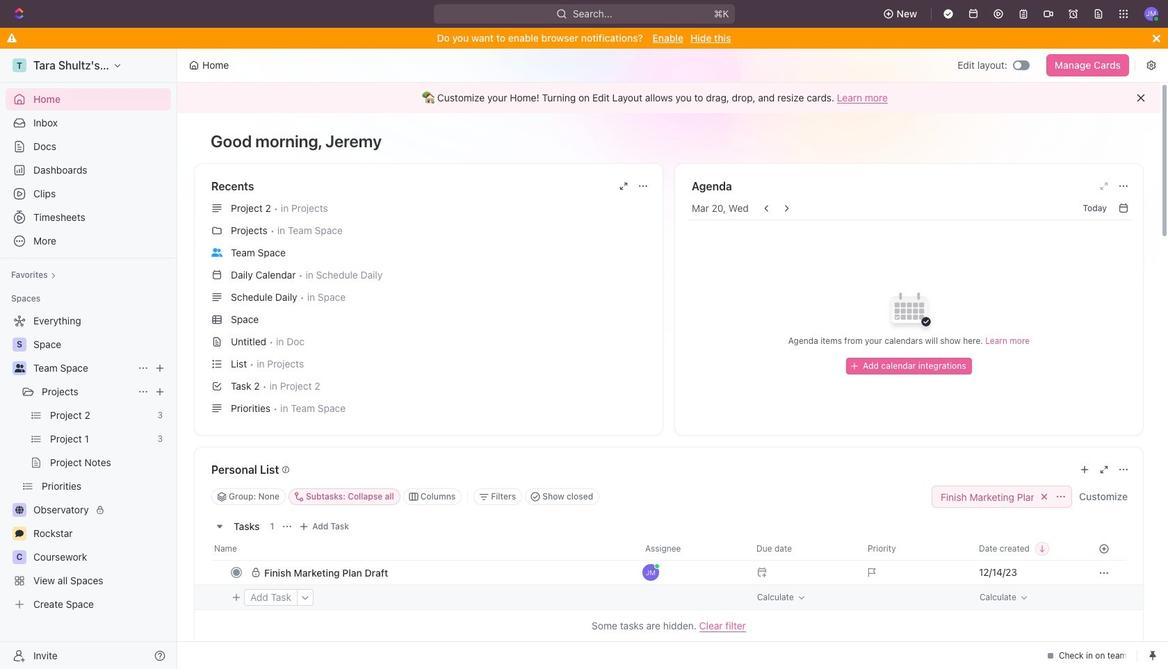 Task type: describe. For each thing, give the bounding box(es) containing it.
space, , element
[[13, 338, 26, 352]]

globe image
[[15, 506, 24, 515]]

tara shultz's workspace, , element
[[13, 58, 26, 72]]

Search tasks... text field
[[933, 487, 1072, 508]]

sidebar navigation
[[0, 49, 180, 670]]

0 horizontal spatial user group image
[[14, 364, 25, 373]]



Task type: locate. For each thing, give the bounding box(es) containing it.
0 vertical spatial user group image
[[211, 248, 223, 257]]

coursework, , element
[[13, 551, 26, 565]]

comment image
[[15, 530, 24, 538]]

alert
[[177, 83, 1161, 113]]

tree
[[6, 310, 171, 616]]

tree inside sidebar navigation
[[6, 310, 171, 616]]

1 horizontal spatial user group image
[[211, 248, 223, 257]]

1 vertical spatial user group image
[[14, 364, 25, 373]]

user group image
[[211, 248, 223, 257], [14, 364, 25, 373]]



Task type: vqa. For each thing, say whether or not it's contained in the screenshot.
Create Reminder
no



